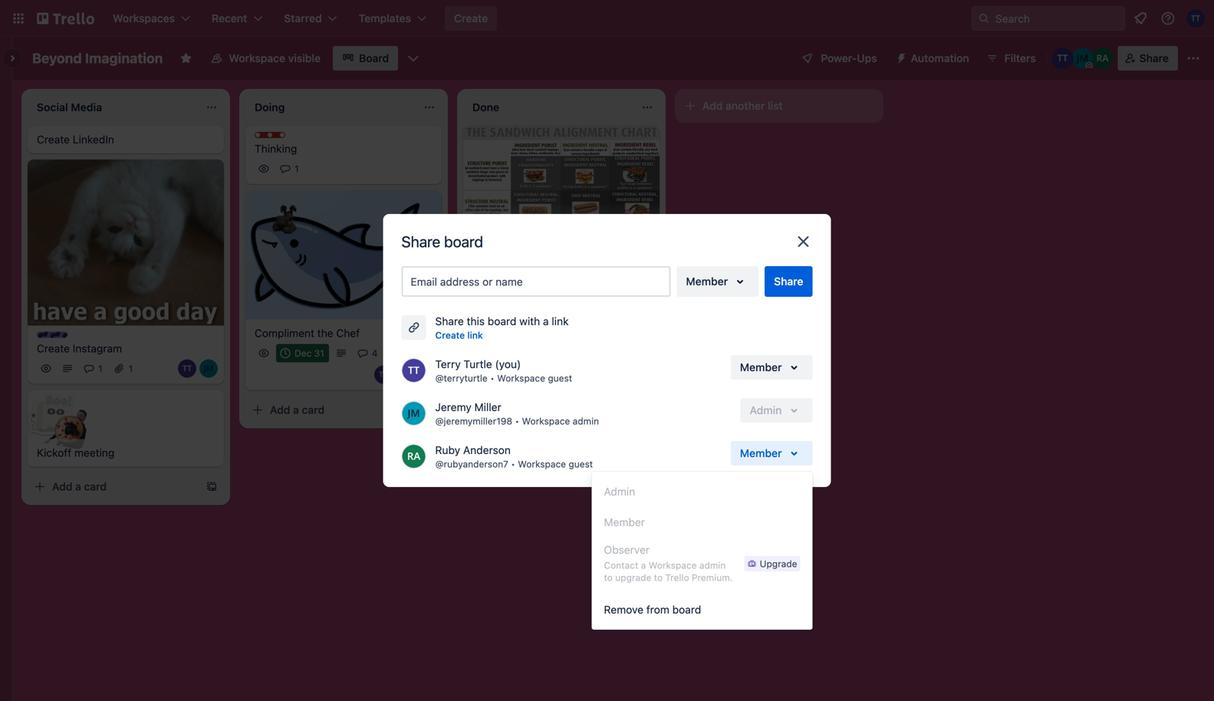 Task type: describe. For each thing, give the bounding box(es) containing it.
• for miller
[[515, 416, 519, 427]]

a for add a card "button" to the top
[[511, 302, 517, 315]]

chef
[[336, 327, 360, 339]]

2 horizontal spatial terry turtle (terryturtle) image
[[1187, 9, 1205, 28]]

back to home image
[[37, 6, 94, 31]]

• for anderson
[[511, 459, 515, 469]]

add down dec 31 checkbox
[[270, 404, 290, 416]]

0 vertical spatial add a card
[[488, 302, 542, 315]]

admin button
[[592, 476, 813, 507]]

board
[[359, 52, 389, 64]]

close image
[[794, 232, 813, 251]]

premium.
[[692, 572, 733, 583]]

add down kickoff
[[52, 480, 72, 493]]

Search field
[[972, 6, 1125, 31]]

add a card for create from template… icon
[[52, 480, 107, 493]]

workspace visible
[[229, 52, 321, 64]]

0 notifications image
[[1132, 9, 1150, 28]]

guest inside ruby anderson @rubyanderson7 • workspace guest
[[569, 459, 593, 469]]

workspace inside ruby anderson @rubyanderson7 • workspace guest
[[518, 459, 566, 469]]

anderson
[[463, 444, 511, 456]]

turtle
[[464, 358, 492, 371]]

terry
[[435, 358, 461, 371]]

create for create instagram
[[37, 342, 70, 355]]

show menu image
[[1186, 51, 1201, 66]]

dec 31
[[295, 348, 324, 359]]

workspace inside "observer contact a workspace admin to upgrade to trello premium."
[[649, 560, 697, 571]]

trello
[[665, 572, 689, 583]]

member inside button
[[604, 516, 645, 529]]

automation button
[[890, 46, 979, 71]]

add a card button for create from template… icon
[[28, 475, 199, 499]]

jeremy
[[435, 401, 472, 413]]

power-
[[821, 52, 857, 64]]

1 down instagram in the left of the page
[[98, 363, 102, 374]]

observer
[[604, 544, 650, 556]]

search image
[[978, 12, 990, 25]]

the
[[317, 327, 333, 339]]

board for remove
[[673, 603, 701, 616]]

jeremy miller (jeremymiller198) image for the left terry turtle (terryturtle) icon
[[396, 366, 414, 384]]

4
[[372, 348, 378, 359]]

guest inside terry turtle (you) @terryturtle • workspace guest
[[548, 373, 572, 384]]

2 to from the left
[[654, 572, 663, 583]]

1 vertical spatial ruby anderson (rubyanderson7) image
[[402, 444, 426, 469]]

admin inside jeremy miller @jeremymiller198 • workspace admin
[[573, 416, 599, 427]]

create from template… image
[[423, 404, 436, 416]]

1 horizontal spatial terry turtle (terryturtle) image
[[402, 358, 426, 383]]

group containing admin
[[592, 472, 813, 595]]

2 horizontal spatial card
[[520, 302, 542, 315]]

color: purple, title: none image
[[37, 332, 68, 338]]

board link
[[333, 46, 398, 71]]

workspace inside terry turtle (you) @terryturtle • workspace guest
[[497, 373, 545, 384]]

primary element
[[0, 0, 1214, 37]]

leftover pie
[[473, 269, 531, 281]]

ruby anderson @rubyanderson7 • workspace guest
[[435, 444, 593, 469]]

this
[[467, 315, 485, 328]]

thoughts thinking
[[255, 133, 312, 155]]

create inside share this board with a link create link
[[435, 330, 465, 341]]

share inside share this board with a link create link
[[435, 315, 464, 328]]

create link button
[[435, 328, 483, 343]]

automation
[[911, 52, 969, 64]]

ruby anderson (rubyanderson7) image
[[1092, 48, 1114, 69]]

color: bold red, title: "thoughts" element
[[255, 132, 312, 143]]

a for add a card "button" associated with create from template… icon
[[75, 480, 81, 493]]

sm image
[[890, 46, 911, 68]]

card for create from template… image
[[302, 404, 325, 416]]

0 vertical spatial ruby anderson (rubyanderson7) image
[[417, 366, 436, 384]]

create button
[[445, 6, 497, 31]]

Email address or name text field
[[411, 271, 668, 292]]

thinking
[[255, 142, 297, 155]]

1 to from the left
[[604, 572, 613, 583]]

kickoff meeting
[[37, 447, 115, 459]]

admin
[[604, 485, 635, 498]]

upgrade
[[760, 558, 797, 569]]

jeremy miller @jeremymiller198 • workspace admin
[[435, 401, 599, 427]]

list
[[768, 99, 783, 112]]

contact
[[604, 560, 639, 571]]

0 horizontal spatial terry turtle (terryturtle) image
[[374, 366, 393, 384]]

imagination
[[85, 50, 163, 66]]

leftover pie link
[[473, 267, 651, 283]]

0 vertical spatial link
[[552, 315, 569, 328]]

create instagram link
[[37, 341, 215, 356]]

compliment the chef link
[[255, 326, 433, 341]]



Task type: locate. For each thing, give the bounding box(es) containing it.
add
[[703, 99, 723, 112], [488, 302, 508, 315], [270, 404, 290, 416], [52, 480, 72, 493]]

create instagram
[[37, 342, 122, 355]]

a inside "observer contact a workspace admin to upgrade to trello premium."
[[641, 560, 646, 571]]

compliment the chef
[[255, 327, 360, 339]]

pie
[[516, 269, 531, 281]]

2 horizontal spatial add a card
[[488, 302, 542, 315]]

card down email address or name text box
[[520, 302, 542, 315]]

1 down create instagram link in the left of the page
[[129, 363, 133, 374]]

0 horizontal spatial admin
[[573, 416, 599, 427]]

add a card button down 31
[[245, 398, 417, 422]]

card for create from template… icon
[[84, 480, 107, 493]]

member button
[[731, 441, 813, 466]]

workspace inside "button"
[[229, 52, 285, 64]]

1 vertical spatial add a card button
[[245, 398, 417, 422]]

0 horizontal spatial to
[[604, 572, 613, 583]]

board right from
[[673, 603, 701, 616]]

jeremy miller (jeremymiller198) image
[[1072, 48, 1094, 69], [199, 360, 218, 378], [396, 366, 414, 384]]

create from template… image
[[206, 481, 218, 493]]

a up upgrade
[[641, 560, 646, 571]]

share button
[[1118, 46, 1178, 71], [765, 266, 813, 297]]

member
[[686, 275, 728, 288], [740, 361, 782, 374], [740, 447, 782, 460], [604, 516, 645, 529]]

0 horizontal spatial board
[[444, 232, 483, 250]]

thinking link
[[255, 141, 433, 156]]

workspace down jeremy miller @jeremymiller198 • workspace admin
[[518, 459, 566, 469]]

1 vertical spatial board
[[488, 315, 517, 328]]

2 vertical spatial board
[[673, 603, 701, 616]]

to left the trello
[[654, 572, 663, 583]]

customize views image
[[406, 51, 421, 66]]

workspace left visible
[[229, 52, 285, 64]]

2 vertical spatial •
[[511, 459, 515, 469]]

add a card down dec 31 checkbox
[[270, 404, 325, 416]]

remove
[[604, 603, 644, 616]]

ruby anderson (rubyanderson7) image up create from template… image
[[417, 366, 436, 384]]

a
[[511, 302, 517, 315], [543, 315, 549, 328], [293, 404, 299, 416], [75, 480, 81, 493], [641, 560, 646, 571]]

upgrade
[[615, 572, 652, 583]]

to down contact
[[604, 572, 613, 583]]

1 vertical spatial member button
[[731, 355, 813, 380]]

add left another
[[703, 99, 723, 112]]

1 horizontal spatial add a card button
[[245, 398, 417, 422]]

board for share
[[488, 315, 517, 328]]

terry turtle (terryturtle) image
[[1052, 48, 1074, 69], [178, 360, 196, 378]]

1 vertical spatial admin
[[700, 560, 726, 571]]

instagram
[[73, 342, 122, 355]]

card down dec 31
[[302, 404, 325, 416]]

0 horizontal spatial add a card
[[52, 480, 107, 493]]

create for create
[[454, 12, 488, 25]]

group
[[592, 472, 813, 595]]

terry turtle (terryturtle) image down 4
[[374, 366, 393, 384]]

member inside dropdown button
[[740, 447, 782, 460]]

card
[[520, 302, 542, 315], [302, 404, 325, 416], [84, 480, 107, 493]]

add another list
[[703, 99, 783, 112]]

power-ups
[[821, 52, 877, 64]]

miller
[[475, 401, 502, 413]]

Board name text field
[[25, 46, 171, 71]]

2 vertical spatial add a card
[[52, 480, 107, 493]]

add a card button for create from template… image
[[245, 398, 417, 422]]

member button
[[677, 266, 759, 297], [731, 355, 813, 380]]

create linkedin link
[[37, 132, 215, 147]]

board up leftover
[[444, 232, 483, 250]]

0 vertical spatial admin
[[573, 416, 599, 427]]

add a card for create from template… image
[[270, 404, 325, 416]]

0 horizontal spatial add a card button
[[28, 475, 199, 499]]

1 horizontal spatial terry turtle (terryturtle) image
[[1052, 48, 1074, 69]]

terry turtle (terryturtle) image down create instagram link in the left of the page
[[178, 360, 196, 378]]

1 horizontal spatial card
[[302, 404, 325, 416]]

0 vertical spatial board
[[444, 232, 483, 250]]

add a card down kickoff meeting
[[52, 480, 107, 493]]

meeting
[[74, 447, 115, 459]]

power-ups button
[[790, 46, 887, 71]]

leftover
[[473, 269, 513, 281]]

@jeremymiller198
[[435, 416, 513, 427]]

share button down close icon
[[765, 266, 813, 297]]

a right with
[[543, 315, 549, 328]]

1 vertical spatial guest
[[569, 459, 593, 469]]

upgrade button
[[745, 556, 801, 572]]

workspace up ruby anderson @rubyanderson7 • workspace guest
[[522, 416, 570, 427]]

1 vertical spatial add a card
[[270, 404, 325, 416]]

0 vertical spatial member button
[[677, 266, 759, 297]]

menu
[[592, 472, 813, 630]]

1 horizontal spatial share button
[[1118, 46, 1178, 71]]

link
[[552, 315, 569, 328], [467, 330, 483, 341]]

terry turtle (terryturtle) image
[[1187, 9, 1205, 28], [402, 358, 426, 383], [374, 366, 393, 384]]

menu containing admin
[[592, 472, 813, 630]]

visible
[[288, 52, 321, 64]]

1 vertical spatial share button
[[765, 266, 813, 297]]

add a card button
[[463, 297, 635, 321], [245, 398, 417, 422], [28, 475, 199, 499]]

Dec 31 checkbox
[[276, 344, 329, 362]]

thoughts
[[270, 133, 312, 143]]

31
[[314, 348, 324, 359]]

kickoff meeting link
[[37, 445, 215, 461]]

1 down the "thoughts thinking" on the top left of the page
[[295, 163, 299, 174]]

filters
[[1005, 52, 1036, 64]]

a left with
[[511, 302, 517, 315]]

kickoff
[[37, 447, 71, 459]]

ruby anderson (rubyanderson7) image left ruby
[[402, 444, 426, 469]]

board right this
[[488, 315, 517, 328]]

a down dec 31 checkbox
[[293, 404, 299, 416]]

1 vertical spatial card
[[302, 404, 325, 416]]

0 horizontal spatial jeremy miller (jeremymiller198) image
[[199, 360, 218, 378]]

•
[[490, 373, 495, 384], [515, 416, 519, 427], [511, 459, 515, 469]]

ruby anderson (rubyanderson7) image
[[417, 366, 436, 384], [402, 444, 426, 469]]

terry turtle (terryturtle) image left ruby anderson (rubyanderson7) image
[[1052, 48, 1074, 69]]

@terryturtle
[[435, 373, 488, 384]]

remove from board
[[604, 603, 701, 616]]

0 vertical spatial terry turtle (terryturtle) image
[[1052, 48, 1074, 69]]

add a card button down email address or name text box
[[463, 297, 635, 321]]

add another list button
[[675, 89, 884, 123]]

create for create linkedin
[[37, 133, 70, 146]]

link down this
[[467, 330, 483, 341]]

0 vertical spatial share button
[[1118, 46, 1178, 71]]

create linkedin
[[37, 133, 114, 146]]

jeremy miller (jeremymiller198) image
[[402, 401, 426, 426]]

• right @rubyanderson7
[[511, 459, 515, 469]]

create inside button
[[454, 12, 488, 25]]

1 vertical spatial link
[[467, 330, 483, 341]]

(you)
[[495, 358, 521, 371]]

terry turtle (you) @terryturtle • workspace guest
[[435, 358, 572, 384]]

ups
[[857, 52, 877, 64]]

add inside button
[[703, 99, 723, 112]]

2 vertical spatial add a card button
[[28, 475, 199, 499]]

workspace inside jeremy miller @jeremymiller198 • workspace admin
[[522, 416, 570, 427]]

share
[[1140, 52, 1169, 64], [402, 232, 441, 250], [774, 275, 804, 288], [435, 315, 464, 328]]

compliment
[[255, 327, 314, 339]]

1 horizontal spatial link
[[552, 315, 569, 328]]

link right with
[[552, 315, 569, 328]]

• up ruby anderson @rubyanderson7 • workspace guest
[[515, 416, 519, 427]]

workspace visible button
[[201, 46, 330, 71]]

1 horizontal spatial board
[[488, 315, 517, 328]]

• down turtle
[[490, 373, 495, 384]]

remove from board button
[[592, 595, 813, 625]]

beyond
[[32, 50, 82, 66]]

filters button
[[982, 46, 1041, 71]]

0 horizontal spatial card
[[84, 480, 107, 493]]

with
[[520, 315, 540, 328]]

star or unstar board image
[[180, 52, 192, 64]]

workspace
[[229, 52, 285, 64], [497, 373, 545, 384], [522, 416, 570, 427], [518, 459, 566, 469], [649, 560, 697, 571]]

0 vertical spatial •
[[490, 373, 495, 384]]

card down meeting
[[84, 480, 107, 493]]

2 horizontal spatial board
[[673, 603, 701, 616]]

admin inside "observer contact a workspace admin to upgrade to trello premium."
[[700, 560, 726, 571]]

• inside terry turtle (you) @terryturtle • workspace guest
[[490, 373, 495, 384]]

jeremy miller (jeremymiller198) image for terry turtle (terryturtle) image to the right
[[1072, 48, 1094, 69]]

linkedin
[[73, 133, 114, 146]]

1 horizontal spatial to
[[654, 572, 663, 583]]

ruby
[[435, 444, 460, 456]]

another
[[726, 99, 765, 112]]

• inside ruby anderson @rubyanderson7 • workspace guest
[[511, 459, 515, 469]]

add a card button down kickoff meeting link on the left bottom
[[28, 475, 199, 499]]

terry turtle (terryturtle) image right open information menu icon at the top of the page
[[1187, 9, 1205, 28]]

2 vertical spatial card
[[84, 480, 107, 493]]

admin
[[573, 416, 599, 427], [700, 560, 726, 571]]

0 horizontal spatial link
[[467, 330, 483, 341]]

terry turtle (terryturtle) image left "terry"
[[402, 358, 426, 383]]

share this board with a link create link
[[435, 315, 569, 341]]

create
[[454, 12, 488, 25], [37, 133, 70, 146], [435, 330, 465, 341], [37, 342, 70, 355]]

1 horizontal spatial admin
[[700, 560, 726, 571]]

workspace down the "(you)" at the left
[[497, 373, 545, 384]]

dec
[[295, 348, 312, 359]]

@rubyanderson7
[[435, 459, 509, 469]]

observer contact a workspace admin to upgrade to trello premium.
[[604, 544, 733, 583]]

workspace up the trello
[[649, 560, 697, 571]]

a for create from template… image's add a card "button"
[[293, 404, 299, 416]]

share board
[[402, 232, 483, 250]]

board inside share this board with a link create link
[[488, 315, 517, 328]]

a inside share this board with a link create link
[[543, 315, 549, 328]]

add a card down 'pie'
[[488, 302, 542, 315]]

1 horizontal spatial add a card
[[270, 404, 325, 416]]

0 horizontal spatial terry turtle (terryturtle) image
[[178, 360, 196, 378]]

1
[[295, 163, 299, 174], [404, 348, 408, 359], [98, 363, 102, 374], [129, 363, 133, 374]]

board inside button
[[673, 603, 701, 616]]

from
[[647, 603, 670, 616]]

member button
[[592, 507, 813, 538]]

beyond imagination
[[32, 50, 163, 66]]

a down kickoff meeting
[[75, 480, 81, 493]]

to
[[604, 572, 613, 583], [654, 572, 663, 583]]

1 horizontal spatial jeremy miller (jeremymiller198) image
[[396, 366, 414, 384]]

share button down 0 notifications image on the top of the page
[[1118, 46, 1178, 71]]

0 vertical spatial card
[[520, 302, 542, 315]]

1 vertical spatial terry turtle (terryturtle) image
[[178, 360, 196, 378]]

jeremy miller (jeremymiller198) image for bottom terry turtle (terryturtle) image
[[199, 360, 218, 378]]

2 horizontal spatial jeremy miller (jeremymiller198) image
[[1072, 48, 1094, 69]]

add a card
[[488, 302, 542, 315], [270, 404, 325, 416], [52, 480, 107, 493]]

1 right 4
[[404, 348, 408, 359]]

0 vertical spatial guest
[[548, 373, 572, 384]]

add right this
[[488, 302, 508, 315]]

• inside jeremy miller @jeremymiller198 • workspace admin
[[515, 416, 519, 427]]

0 vertical spatial add a card button
[[463, 297, 635, 321]]

guest
[[548, 373, 572, 384], [569, 459, 593, 469]]

0 horizontal spatial share button
[[765, 266, 813, 297]]

open information menu image
[[1161, 11, 1176, 26]]

1 vertical spatial •
[[515, 416, 519, 427]]

2 horizontal spatial add a card button
[[463, 297, 635, 321]]

board
[[444, 232, 483, 250], [488, 315, 517, 328], [673, 603, 701, 616]]



Task type: vqa. For each thing, say whether or not it's contained in the screenshot.
sm image
yes



